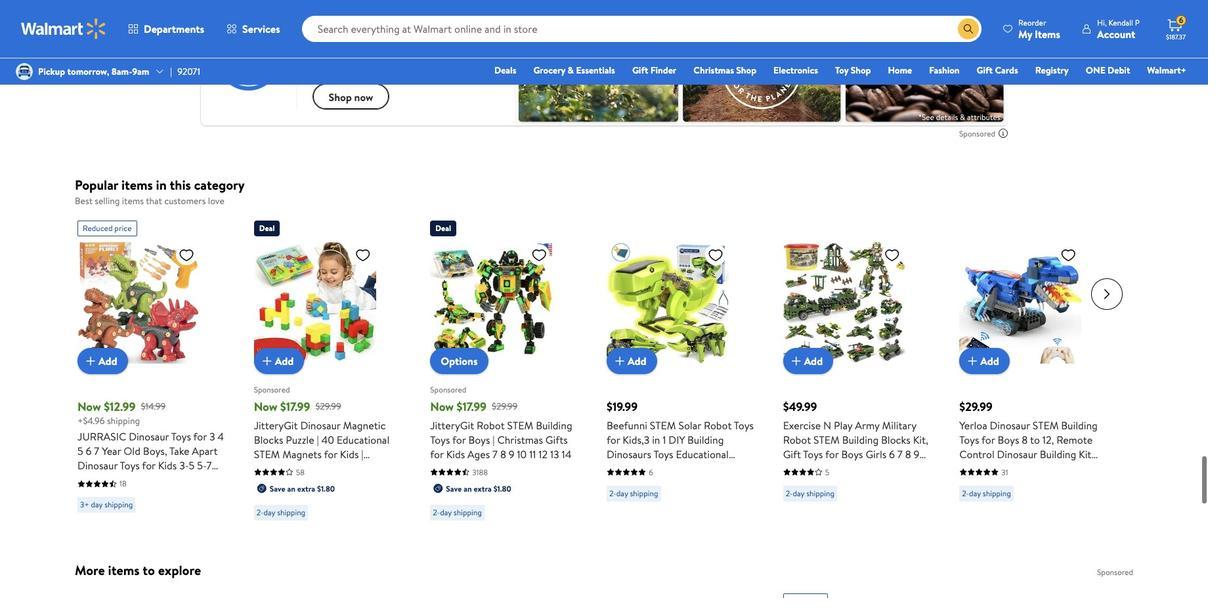 Task type: locate. For each thing, give the bounding box(es) containing it.
1 horizontal spatial old
[[607, 476, 623, 490]]

8 left 13
[[500, 447, 506, 461]]

christmas right finder
[[693, 64, 734, 77]]

add
[[98, 354, 117, 368], [275, 354, 294, 368], [628, 354, 646, 368], [804, 354, 823, 368], [980, 354, 999, 368]]

girls inside $19.99 beefunni stem solar robot toys for kids,3 in 1 diy building dinosaurs toys educational science kits gift for 8-12 year old boys girls
[[650, 476, 671, 490]]

educational down solar
[[676, 447, 729, 461]]

0 horizontal spatial christmas
[[497, 432, 543, 447]]

extra
[[297, 483, 315, 494], [474, 483, 492, 494]]

0 horizontal spatial year
[[102, 444, 121, 458]]

0 horizontal spatial jitterygit
[[254, 418, 298, 432]]

0 horizontal spatial save
[[270, 483, 285, 494]]

2 horizontal spatial 9
[[1009, 490, 1015, 505]]

6 inside '$49.99 exercise n play army military robot stem building blocks kit, gift toys for boys girls 6 7 8 9 10 11 12 years old (1158 pieces)'
[[889, 447, 895, 461]]

now inside sponsored now $17.99 $29.99 jitterygit dinosaur magnetic blocks puzzle | 40 educational stem magnets for kids | learning toy for boy & girls age groups 3, 4, 5, 6
[[254, 398, 277, 415]]

2 save an extra $1.80 from the left
[[446, 483, 511, 494]]

& right boy
[[349, 461, 356, 476]]

years inside '$49.99 exercise n play army military robot stem building blocks kit, gift toys for boys girls 6 7 8 9 10 11 12 years old (1158 pieces)'
[[816, 461, 840, 476]]

1 horizontal spatial to
[[1030, 432, 1040, 447]]

gift right birthday
[[1066, 476, 1084, 490]]

1 $1.80 from the left
[[317, 483, 335, 494]]

Walmart Site-Wide search field
[[302, 16, 982, 42]]

1 horizontal spatial blocks
[[881, 432, 911, 447]]

$19.99
[[607, 398, 638, 415]]

for inside '$49.99 exercise n play army military robot stem building blocks kit, gift toys for boys girls 6 7 8 9 10 11 12 years old (1158 pieces)'
[[825, 447, 839, 461]]

1 horizontal spatial $17.99
[[457, 398, 487, 415]]

11 inside '$49.99 exercise n play army military robot stem building blocks kit, gift toys for boys girls 6 7 8 9 10 11 12 years old (1158 pieces)'
[[795, 461, 802, 476]]

9 left birthday
[[1009, 490, 1015, 505]]

old inside '$49.99 exercise n play army military robot stem building blocks kit, gift toys for boys girls 6 7 8 9 10 11 12 years old (1158 pieces)'
[[842, 461, 859, 476]]

ages up 3188
[[467, 447, 490, 461]]

4 add button from the left
[[783, 348, 833, 374]]

2 horizontal spatial girls
[[866, 447, 886, 461]]

add button for $49.99
[[783, 348, 833, 374]]

1 horizontal spatial jitterygit
[[430, 418, 474, 432]]

0 horizontal spatial 12
[[539, 447, 548, 461]]

boys inside '$49.99 exercise n play army military robot stem building blocks kit, gift toys for boys girls 6 7 8 9 10 11 12 years old (1158 pieces)'
[[841, 447, 863, 461]]

12 inside '$49.99 exercise n play army military robot stem building blocks kit, gift toys for boys girls 6 7 8 9 10 11 12 years old (1158 pieces)'
[[805, 461, 814, 476]]

0 horizontal spatial $17.99
[[280, 398, 310, 415]]

0 horizontal spatial 10
[[517, 447, 527, 461]]

old left (1158
[[842, 461, 859, 476]]

0 vertical spatial 3
[[209, 430, 215, 444]]

toy inside toy shop link
[[835, 64, 848, 77]]

2-day shipping
[[609, 488, 658, 499], [786, 488, 835, 499], [962, 488, 1011, 499], [256, 507, 305, 518], [433, 507, 482, 518]]

to inside $29.99 yerloa dinosaur stem building toys for boys 8 to 12, remote control dinosaur building kit for kids, dinosaur building block set christmas birthday gift ages 6 7 8 9 10 11 12, 343 pieces
[[1030, 432, 1040, 447]]

11 for $17.99
[[529, 447, 536, 461]]

2- for $19.99
[[609, 488, 616, 499]]

now down options link
[[430, 398, 454, 415]]

an for 7
[[464, 483, 472, 494]]

items right more
[[108, 562, 140, 579]]

extra down 3188
[[474, 483, 492, 494]]

christmas right the set
[[977, 476, 1023, 490]]

0 horizontal spatial shop
[[736, 64, 756, 77]]

1 horizontal spatial robot
[[704, 418, 732, 432]]

3 add button from the left
[[607, 348, 657, 374]]

educational right 40
[[337, 432, 389, 447]]

sponsored now $17.99 $29.99 jitterygit robot stem building toys for boys | christmas gifts for kids ages 7 8 9 10 11 12 13 14
[[430, 384, 572, 461]]

0 vertical spatial christmas
[[693, 64, 734, 77]]

1 an from the left
[[287, 483, 295, 494]]

1 horizontal spatial shop
[[851, 64, 871, 77]]

now
[[77, 398, 101, 415], [254, 398, 277, 415], [430, 398, 454, 415]]

6 down +$4.96 on the bottom of the page
[[86, 444, 92, 458]]

2 horizontal spatial $29.99
[[959, 398, 993, 415]]

1 horizontal spatial $29.99
[[492, 400, 518, 413]]

7 left kit,
[[897, 447, 903, 461]]

10 inside "sponsored now $17.99 $29.99 jitterygit robot stem building toys for boys | christmas gifts for kids ages 7 8 9 10 11 12 13 14"
[[517, 447, 527, 461]]

old down dinosaurs
[[607, 476, 623, 490]]

| left 40
[[317, 432, 319, 447]]

8 left kit,
[[905, 447, 911, 461]]

items up that
[[121, 176, 153, 194]]

1 horizontal spatial deal
[[435, 222, 451, 234]]

10 left the 343
[[1017, 490, 1027, 505]]

1 vertical spatial in
[[652, 432, 660, 447]]

2 save from the left
[[446, 483, 462, 494]]

2 add from the left
[[275, 354, 294, 368]]

for
[[193, 430, 207, 444], [452, 432, 466, 447], [607, 432, 620, 447], [982, 432, 995, 447], [324, 447, 337, 461], [430, 447, 444, 461], [825, 447, 839, 461], [142, 458, 156, 473], [313, 461, 326, 476], [684, 461, 698, 476], [959, 461, 973, 476], [77, 502, 91, 516]]

0 vertical spatial items
[[121, 176, 153, 194]]

blocks left kit,
[[881, 432, 911, 447]]

1 horizontal spatial ages
[[959, 490, 982, 505]]

1 vertical spatial christmas
[[497, 432, 543, 447]]

years left the and
[[123, 502, 147, 516]]

science
[[607, 461, 642, 476]]

1 save an extra $1.80 from the left
[[270, 483, 335, 494]]

yerloa dinosaur stem building toys for boys 8 to 12, remote control dinosaur building kit for kids, dinosaur building block set christmas birthday gift ages 6 7 8 9 10 11 12, 343 pieces image
[[959, 241, 1081, 364]]

boys inside "sponsored now $17.99 $29.99 jitterygit robot stem building toys for boys | christmas gifts for kids ages 7 8 9 10 11 12 13 14"
[[468, 432, 490, 447]]

stem
[[507, 418, 533, 432], [650, 418, 676, 432], [1033, 418, 1059, 432], [813, 432, 840, 447], [254, 447, 280, 461], [77, 473, 104, 487]]

6 up $187.37
[[1179, 15, 1183, 26]]

save an extra $1.80 down 3188
[[446, 483, 511, 494]]

2 now from the left
[[254, 398, 277, 415]]

2 deal from the left
[[435, 222, 451, 234]]

12, left remote
[[1042, 432, 1054, 447]]

girls
[[866, 447, 886, 461], [358, 461, 379, 476], [650, 476, 671, 490]]

stem down $49.99
[[813, 432, 840, 447]]

1 horizontal spatial save
[[446, 483, 462, 494]]

shop for toy shop
[[851, 64, 871, 77]]

3+ day shipping
[[80, 499, 133, 510]]

jitterygit
[[254, 418, 298, 432], [430, 418, 474, 432]]

add button for $19.99
[[607, 348, 657, 374]]

and
[[149, 502, 166, 516]]

|
[[170, 65, 172, 78], [317, 432, 319, 447], [493, 432, 495, 447], [361, 447, 363, 461]]

robot up 3188
[[477, 418, 505, 432]]

items
[[1035, 27, 1060, 41]]

1 add to cart image from the left
[[259, 353, 275, 369]]

walmart+
[[1147, 64, 1186, 77]]

4 add to cart image from the left
[[965, 353, 980, 369]]

birthday
[[1025, 476, 1063, 490]]

add to cart image for $49.99
[[788, 353, 804, 369]]

1 vertical spatial year
[[721, 461, 741, 476]]

ages inside $29.99 yerloa dinosaur stem building toys for boys 8 to 12, remote control dinosaur building kit for kids, dinosaur building block set christmas birthday gift ages 6 7 8 9 10 11 12, 343 pieces
[[959, 490, 982, 505]]

sponsored inside sponsored now $17.99 $29.99 jitterygit dinosaur magnetic blocks puzzle | 40 educational stem magnets for kids | learning toy for boy & girls age groups 3, 4, 5, 6
[[254, 384, 290, 395]]

1 horizontal spatial years
[[816, 461, 840, 476]]

0 horizontal spatial girls
[[358, 461, 379, 476]]

7 left 13
[[492, 447, 498, 461]]

2 horizontal spatial robot
[[783, 432, 811, 447]]

$29.99 for jitterygit robot stem building toys for boys | christmas gifts for kids ages 7 8 9 10 11 12 13 14
[[492, 400, 518, 413]]

2 shop from the left
[[851, 64, 871, 77]]

1 horizontal spatial girls
[[650, 476, 671, 490]]

0 vertical spatial toy
[[835, 64, 848, 77]]

girls down army
[[866, 447, 886, 461]]

0 horizontal spatial old
[[124, 444, 140, 458]]

& right grocery
[[568, 64, 574, 77]]

10 inside $29.99 yerloa dinosaur stem building toys for boys 8 to 12, remote control dinosaur building kit for kids, dinosaur building block set christmas birthday gift ages 6 7 8 9 10 11 12, 343 pieces
[[1017, 490, 1027, 505]]

1 vertical spatial toy
[[295, 461, 310, 476]]

11 left 13
[[529, 447, 536, 461]]

blocks inside sponsored now $17.99 $29.99 jitterygit dinosaur magnetic blocks puzzle | 40 educational stem magnets for kids | learning toy for boy & girls age groups 3, 4, 5, 6
[[254, 432, 283, 447]]

in up that
[[156, 176, 167, 194]]

shop inside christmas shop link
[[736, 64, 756, 77]]

2-day shipping for $49.99
[[786, 488, 835, 499]]

11
[[529, 447, 536, 461], [795, 461, 802, 476], [1030, 490, 1036, 505]]

3 now from the left
[[430, 398, 454, 415]]

toys inside $29.99 yerloa dinosaur stem building toys for boys 8 to 12, remote control dinosaur building kit for kids, dinosaur building block set christmas birthday gift ages 6 7 8 9 10 11 12, 343 pieces
[[959, 432, 979, 447]]

jitterygit inside sponsored now $17.99 $29.99 jitterygit dinosaur magnetic blocks puzzle | 40 educational stem magnets for kids | learning toy for boy & girls age groups 3, 4, 5, 6
[[254, 418, 298, 432]]

6 inside sponsored now $17.99 $29.99 jitterygit dinosaur magnetic blocks puzzle | 40 educational stem magnets for kids | learning toy for boy & girls age groups 3, 4, 5, 6
[[322, 476, 327, 490]]

now left $12.99
[[77, 398, 101, 415]]

1 horizontal spatial extra
[[474, 483, 492, 494]]

year up '18'
[[102, 444, 121, 458]]

1 now from the left
[[77, 398, 101, 415]]

2 horizontal spatial christmas
[[977, 476, 1023, 490]]

$1.80 for for
[[317, 483, 335, 494]]

take
[[169, 444, 189, 458]]

0 vertical spatial ages
[[467, 447, 490, 461]]

save for jitterygit dinosaur magnetic blocks puzzle | 40 educational stem magnets for kids | learning toy for boy & girls age groups 3, 4, 5, 6
[[270, 483, 285, 494]]

0 vertical spatial in
[[156, 176, 167, 194]]

save an extra $1.80 for learning
[[270, 483, 335, 494]]

gift left finder
[[632, 64, 648, 77]]

0 horizontal spatial now
[[77, 398, 101, 415]]

deal for jitterygit robot stem building toys for boys | christmas gifts for kids ages 7 8 9 10 11 12 13 14
[[435, 222, 451, 234]]

2 blocks from the left
[[881, 432, 911, 447]]

12 inside $19.99 beefunni stem solar robot toys for kids,3 in 1 diy building dinosaurs toys educational science kits gift for 8-12 year old boys girls
[[710, 461, 719, 476]]

7 inside $29.99 yerloa dinosaur stem building toys for boys 8 to 12, remote control dinosaur building kit for kids, dinosaur building block set christmas birthday gift ages 6 7 8 9 10 11 12, 343 pieces
[[993, 490, 998, 505]]

now $12.99 $14.99 +$4.96 shipping jurrasic dinosaur toys for 3 4 5 6 7 year old boys, take apart dinosaur toys for kids 3-5 5-7 stem construction building kids toys with electric drill, toys for kids 3 years and up
[[77, 398, 224, 516]]

walmart+ link
[[1141, 63, 1192, 77]]

12
[[539, 447, 548, 461], [710, 461, 719, 476], [805, 461, 814, 476]]

dinosaur down 'jurrasic' at left
[[77, 458, 118, 473]]

0 horizontal spatial 3
[[115, 502, 120, 516]]

years
[[816, 461, 840, 476], [123, 502, 147, 516]]

dinosaur up magnets
[[300, 418, 341, 432]]

10 down exercise
[[783, 461, 793, 476]]

play
[[834, 418, 852, 432]]

$29.99 inside sponsored now $17.99 $29.99 jitterygit dinosaur magnetic blocks puzzle | 40 educational stem magnets for kids | learning toy for boy & girls age groups 3, 4, 5, 6
[[315, 400, 341, 413]]

1 horizontal spatial 10
[[783, 461, 793, 476]]

2 horizontal spatial 10
[[1017, 490, 1027, 505]]

kendall
[[1108, 17, 1133, 28]]

old left boys,
[[124, 444, 140, 458]]

| left 13
[[493, 432, 495, 447]]

0 horizontal spatial &
[[349, 461, 356, 476]]

now for jitterygit dinosaur magnetic blocks puzzle | 40 educational stem magnets for kids | learning toy for boy & girls age groups 3, 4, 5, 6
[[254, 398, 277, 415]]

5 add button from the left
[[959, 348, 1010, 374]]

6 right 5,
[[322, 476, 327, 490]]

2 extra from the left
[[474, 483, 492, 494]]

product group containing $29.99
[[959, 215, 1107, 526]]

educational
[[337, 432, 389, 447], [676, 447, 729, 461]]

11 inside "sponsored now $17.99 $29.99 jitterygit robot stem building toys for boys | christmas gifts for kids ages 7 8 9 10 11 12 13 14"
[[529, 447, 536, 461]]

extra right 3, on the left of page
[[297, 483, 315, 494]]

ages
[[467, 447, 490, 461], [959, 490, 982, 505]]

0 horizontal spatial years
[[123, 502, 147, 516]]

year inside $19.99 beefunni stem solar robot toys for kids,3 in 1 diy building dinosaurs toys educational science kits gift for 8-12 year old boys girls
[[721, 461, 741, 476]]

items for to
[[108, 562, 140, 579]]

girls inside '$49.99 exercise n play army military robot stem building blocks kit, gift toys for boys girls 6 7 8 9 10 11 12 years old (1158 pieces)'
[[866, 447, 886, 461]]

add to favorites list, beefunni stem solar robot toys for kids,3 in 1 diy building dinosaurs toys educational science kits gift for 8-12 year old boys girls image
[[708, 247, 723, 263]]

 image
[[16, 63, 33, 80]]

toy shop link
[[829, 63, 877, 77]]

| right boy
[[361, 447, 363, 461]]

1 shop from the left
[[736, 64, 756, 77]]

1 horizontal spatial 9
[[914, 447, 919, 461]]

military
[[882, 418, 916, 432]]

1 horizontal spatial 5
[[189, 458, 195, 473]]

explore
[[158, 562, 201, 579]]

1 jitterygit from the left
[[254, 418, 298, 432]]

3 add to cart image from the left
[[788, 353, 804, 369]]

options link
[[430, 348, 488, 374]]

stem inside sponsored now $17.99 $29.99 jitterygit dinosaur magnetic blocks puzzle | 40 educational stem magnets for kids | learning toy for boy & girls age groups 3, 4, 5, 6
[[254, 447, 280, 461]]

9
[[509, 447, 514, 461], [914, 447, 919, 461], [1009, 490, 1015, 505]]

5 down +$4.96 on the bottom of the page
[[77, 444, 83, 458]]

christmas left gifts
[[497, 432, 543, 447]]

2 an from the left
[[464, 483, 472, 494]]

ages down kids,
[[959, 490, 982, 505]]

1 vertical spatial ages
[[959, 490, 982, 505]]

6 $187.37
[[1166, 15, 1186, 41]]

toy right electronics
[[835, 64, 848, 77]]

0 horizontal spatial extra
[[297, 483, 315, 494]]

0 horizontal spatial save an extra $1.80
[[270, 483, 335, 494]]

an
[[287, 483, 295, 494], [464, 483, 472, 494]]

4 product group from the left
[[607, 215, 754, 526]]

0 horizontal spatial blocks
[[254, 432, 283, 447]]

stem left gifts
[[507, 418, 533, 432]]

3 left with
[[115, 502, 120, 516]]

robot inside '$49.99 exercise n play army military robot stem building blocks kit, gift toys for boys girls 6 7 8 9 10 11 12 years old (1158 pieces)'
[[783, 432, 811, 447]]

1 horizontal spatial christmas
[[693, 64, 734, 77]]

| left 92071
[[170, 65, 172, 78]]

cards
[[995, 64, 1018, 77]]

add to cart image
[[259, 353, 275, 369], [612, 353, 628, 369], [788, 353, 804, 369], [965, 353, 980, 369]]

product group
[[77, 215, 225, 526], [254, 215, 401, 526], [430, 215, 578, 526], [607, 215, 754, 526], [783, 215, 930, 526], [959, 215, 1107, 526]]

$1.80
[[317, 483, 335, 494], [493, 483, 511, 494]]

11 down exercise
[[795, 461, 802, 476]]

2- for $49.99
[[786, 488, 793, 499]]

jitterygit for toys
[[430, 418, 474, 432]]

$29.99
[[959, 398, 993, 415], [315, 400, 341, 413], [492, 400, 518, 413]]

5 left (1158
[[825, 467, 829, 478]]

6
[[1179, 15, 1183, 26], [86, 444, 92, 458], [889, 447, 895, 461], [649, 467, 653, 478], [322, 476, 327, 490], [984, 490, 990, 505]]

deals
[[494, 64, 516, 77]]

2 vertical spatial items
[[108, 562, 140, 579]]

stem inside $19.99 beefunni stem solar robot toys for kids,3 in 1 diy building dinosaurs toys educational science kits gift for 8-12 year old boys girls
[[650, 418, 676, 432]]

product group containing $49.99
[[783, 215, 930, 526]]

jitterygit up 3188
[[430, 418, 474, 432]]

9 down the military
[[914, 447, 919, 461]]

save an extra $1.80 down 58
[[270, 483, 335, 494]]

3 left '4'
[[209, 430, 215, 444]]

an for learning
[[287, 483, 295, 494]]

stem left solar
[[650, 418, 676, 432]]

1 horizontal spatial toy
[[835, 64, 848, 77]]

popular
[[75, 176, 118, 194]]

1 vertical spatial years
[[123, 502, 147, 516]]

now up learning
[[254, 398, 277, 415]]

shop left home
[[851, 64, 871, 77]]

2 $1.80 from the left
[[493, 483, 511, 494]]

gift left cards
[[977, 64, 993, 77]]

13
[[550, 447, 559, 461]]

shop
[[736, 64, 756, 77], [851, 64, 871, 77]]

building inside $19.99 beefunni stem solar robot toys for kids,3 in 1 diy building dinosaurs toys educational science kits gift for 8-12 year old boys girls
[[687, 432, 724, 447]]

12 for now
[[539, 447, 548, 461]]

1 horizontal spatial educational
[[676, 447, 729, 461]]

0 horizontal spatial deal
[[259, 222, 275, 234]]

9 inside "sponsored now $17.99 $29.99 jitterygit robot stem building toys for boys | christmas gifts for kids ages 7 8 9 10 11 12 13 14"
[[509, 447, 514, 461]]

pieces
[[1073, 490, 1102, 505]]

add button for $29.99
[[959, 348, 1010, 374]]

robot down $49.99
[[783, 432, 811, 447]]

1 product group from the left
[[77, 215, 225, 526]]

12, left the 343
[[1039, 490, 1050, 505]]

product group containing now $12.99
[[77, 215, 225, 526]]

12 for exercise
[[805, 461, 814, 476]]

grocery
[[533, 64, 565, 77]]

3 add from the left
[[628, 354, 646, 368]]

10 left 13
[[517, 447, 527, 461]]

dinosaur down the $14.99
[[129, 430, 169, 444]]

0 horizontal spatial 11
[[529, 447, 536, 461]]

0 horizontal spatial robot
[[477, 418, 505, 432]]

2 product group from the left
[[254, 215, 401, 526]]

add to favorites list, jurrasic dinosaur toys for 3 4 5 6 7 year old boys, take apart dinosaur toys for kids 3-5 5-7 stem construction building kids toys with electric drill, toys for kids 3 years and up image
[[179, 247, 194, 263]]

add to cart image for $29.99
[[965, 353, 980, 369]]

10 inside '$49.99 exercise n play army military robot stem building blocks kit, gift toys for boys girls 6 7 8 9 10 11 12 years old (1158 pieces)'
[[783, 461, 793, 476]]

deal for jitterygit dinosaur magnetic blocks puzzle | 40 educational stem magnets for kids | learning toy for boy & girls age groups 3, 4, 5, 6
[[259, 222, 275, 234]]

toys
[[734, 418, 754, 432], [171, 430, 191, 444], [430, 432, 450, 447], [959, 432, 979, 447], [654, 447, 673, 461], [803, 447, 823, 461], [120, 458, 140, 473], [98, 487, 118, 502], [204, 487, 224, 502]]

robot right solar
[[704, 418, 732, 432]]

1 horizontal spatial now
[[254, 398, 277, 415]]

kits
[[644, 461, 661, 476]]

apart
[[192, 444, 218, 458]]

years down n
[[816, 461, 840, 476]]

1 horizontal spatial an
[[464, 483, 472, 494]]

1 horizontal spatial $1.80
[[493, 483, 511, 494]]

1 $17.99 from the left
[[280, 398, 310, 415]]

boys inside $29.99 yerloa dinosaur stem building toys for boys 8 to 12, remote control dinosaur building kit for kids, dinosaur building block set christmas birthday gift ages 6 7 8 9 10 11 12, 343 pieces
[[998, 432, 1019, 447]]

jitterygit inside "sponsored now $17.99 $29.99 jitterygit robot stem building toys for boys | christmas gifts for kids ages 7 8 9 10 11 12 13 14"
[[430, 418, 474, 432]]

6 right (1158
[[889, 447, 895, 461]]

stem up birthday
[[1033, 418, 1059, 432]]

5 product group from the left
[[783, 215, 930, 526]]

to left remote
[[1030, 432, 1040, 447]]

9 inside '$49.99 exercise n play army military robot stem building blocks kit, gift toys for boys girls 6 7 8 9 10 11 12 years old (1158 pieces)'
[[914, 447, 919, 461]]

boys down the play
[[841, 447, 863, 461]]

2 $17.99 from the left
[[457, 398, 487, 415]]

stem inside '$49.99 exercise n play army military robot stem building blocks kit, gift toys for boys girls 6 7 8 9 10 11 12 years old (1158 pieces)'
[[813, 432, 840, 447]]

7
[[94, 444, 99, 458], [492, 447, 498, 461], [897, 447, 903, 461], [207, 458, 212, 473], [993, 490, 998, 505]]

boys
[[468, 432, 490, 447], [998, 432, 1019, 447], [841, 447, 863, 461], [626, 476, 648, 490]]

kids
[[340, 447, 359, 461], [446, 447, 465, 461], [158, 458, 177, 473], [77, 487, 96, 502], [93, 502, 112, 516]]

1 deal from the left
[[259, 222, 275, 234]]

block
[[1081, 461, 1106, 476]]

year right 8-
[[721, 461, 741, 476]]

6 inside 6 $187.37
[[1179, 15, 1183, 26]]

0 horizontal spatial to
[[143, 562, 155, 579]]

$17.99 inside sponsored now $17.99 $29.99 jitterygit dinosaur magnetic blocks puzzle | 40 educational stem magnets for kids | learning toy for boy & girls age groups 3, 4, 5, 6
[[280, 398, 310, 415]]

3,
[[289, 476, 297, 490]]

up
[[168, 502, 181, 516]]

6 right the set
[[984, 490, 990, 505]]

5
[[77, 444, 83, 458], [189, 458, 195, 473], [825, 467, 829, 478]]

9 for n
[[914, 447, 919, 461]]

dinosaur right yerloa
[[990, 418, 1030, 432]]

0 horizontal spatial an
[[287, 483, 295, 494]]

2 vertical spatial christmas
[[977, 476, 1023, 490]]

in left 1
[[652, 432, 660, 447]]

items for in
[[121, 176, 153, 194]]

5,
[[311, 476, 319, 490]]

blocks up learning
[[254, 432, 283, 447]]

magnets
[[282, 447, 322, 461]]

5 add from the left
[[980, 354, 999, 368]]

1 horizontal spatial in
[[652, 432, 660, 447]]

1 horizontal spatial &
[[568, 64, 574, 77]]

12 inside "sponsored now $17.99 $29.99 jitterygit robot stem building toys for boys | christmas gifts for kids ages 7 8 9 10 11 12 13 14"
[[539, 447, 548, 461]]

4 add from the left
[[804, 354, 823, 368]]

boys down dinosaurs
[[626, 476, 648, 490]]

building inside now $12.99 $14.99 +$4.96 shipping jurrasic dinosaur toys for 3 4 5 6 7 year old boys, take apart dinosaur toys for kids 3-5 5-7 stem construction building kids toys with electric drill, toys for kids 3 years and up
[[169, 473, 205, 487]]

christmas shop
[[693, 64, 756, 77]]

0 horizontal spatial $1.80
[[317, 483, 335, 494]]

1 horizontal spatial save an extra $1.80
[[446, 483, 511, 494]]

deals link
[[488, 63, 522, 77]]

$17.99 inside "sponsored now $17.99 $29.99 jitterygit robot stem building toys for boys | christmas gifts for kids ages 7 8 9 10 11 12 13 14"
[[457, 398, 487, 415]]

10 for $17.99
[[517, 447, 527, 461]]

11 left the 343
[[1030, 490, 1036, 505]]

gift right the kits
[[664, 461, 682, 476]]

0 horizontal spatial ages
[[467, 447, 490, 461]]

registry
[[1035, 64, 1069, 77]]

0 horizontal spatial toy
[[295, 461, 310, 476]]

items left that
[[122, 195, 144, 208]]

1 horizontal spatial 3
[[209, 430, 215, 444]]

1 vertical spatial to
[[143, 562, 155, 579]]

1 horizontal spatial 11
[[795, 461, 802, 476]]

toy left 5,
[[295, 461, 310, 476]]

stem inside $29.99 yerloa dinosaur stem building toys for boys 8 to 12, remote control dinosaur building kit for kids, dinosaur building block set christmas birthday gift ages 6 7 8 9 10 11 12, 343 pieces
[[1033, 418, 1059, 432]]

to left 'explore'
[[143, 562, 155, 579]]

6 inside now $12.99 $14.99 +$4.96 shipping jurrasic dinosaur toys for 3 4 5 6 7 year old boys, take apart dinosaur toys for kids 3-5 5-7 stem construction building kids toys with electric drill, toys for kids 3 years and up
[[86, 444, 92, 458]]

sponsored
[[959, 128, 995, 139], [254, 384, 290, 395], [430, 384, 466, 395], [1097, 567, 1133, 578]]

boys up 31
[[998, 432, 1019, 447]]

0 horizontal spatial 9
[[509, 447, 514, 461]]

dinosaur inside sponsored now $17.99 $29.99 jitterygit dinosaur magnetic blocks puzzle | 40 educational stem magnets for kids | learning toy for boy & girls age groups 3, 4, 5, 6
[[300, 418, 341, 432]]

jitterygit up magnets
[[254, 418, 298, 432]]

ad disclaimer and feedback image
[[998, 128, 1008, 139]]

add for $29.99
[[980, 354, 999, 368]]

9 left 13
[[509, 447, 514, 461]]

1 extra from the left
[[297, 483, 315, 494]]

toys inside '$49.99 exercise n play army military robot stem building blocks kit, gift toys for boys girls 6 7 8 9 10 11 12 years old (1158 pieces)'
[[803, 447, 823, 461]]

$17.99 down options link
[[457, 398, 487, 415]]

grocery & essentials link
[[527, 63, 621, 77]]

0 horizontal spatial in
[[156, 176, 167, 194]]

shop inside toy shop link
[[851, 64, 871, 77]]

girls left the age on the left
[[358, 461, 379, 476]]

search icon image
[[963, 24, 974, 34]]

save an extra $1.80
[[270, 483, 335, 494], [446, 483, 511, 494]]

1 save from the left
[[270, 483, 285, 494]]

drill,
[[180, 487, 202, 502]]

2-day shipping for $19.99
[[609, 488, 658, 499]]

extra for learning
[[297, 483, 315, 494]]

$17.99 up puzzle
[[280, 398, 310, 415]]

1 horizontal spatial year
[[721, 461, 741, 476]]

0 vertical spatial year
[[102, 444, 121, 458]]

selling
[[95, 195, 120, 208]]

beefunni stem solar robot toys for kids,3 in 1 diy building dinosaurs toys educational science kits gift for 8-12 year old boys girls image
[[607, 241, 729, 364]]

$29.99 inside "sponsored now $17.99 $29.99 jitterygit robot stem building toys for boys | christmas gifts for kids ages 7 8 9 10 11 12 13 14"
[[492, 400, 518, 413]]

1 blocks from the left
[[254, 432, 283, 447]]

2 add to cart image from the left
[[612, 353, 628, 369]]

add to cart image for $19.99
[[612, 353, 628, 369]]

1 horizontal spatial 12
[[710, 461, 719, 476]]

deal
[[259, 222, 275, 234], [435, 222, 451, 234]]

stem up '3+'
[[77, 473, 104, 487]]

0 horizontal spatial $29.99
[[315, 400, 341, 413]]

add to favorites list, jitterygit dinosaur magnetic blocks puzzle | 40 educational stem magnets for kids | learning toy for boy & girls age groups 3, 4, 5, 6 image
[[355, 247, 371, 263]]

2 horizontal spatial 12
[[805, 461, 814, 476]]

gift finder link
[[626, 63, 682, 77]]

2 jitterygit from the left
[[430, 418, 474, 432]]

educational inside sponsored now $17.99 $29.99 jitterygit dinosaur magnetic blocks puzzle | 40 educational stem magnets for kids | learning toy for boy & girls age groups 3, 4, 5, 6
[[337, 432, 389, 447]]

6 product group from the left
[[959, 215, 1107, 526]]

tomorrow,
[[67, 65, 109, 78]]

0 horizontal spatial educational
[[337, 432, 389, 447]]

2 horizontal spatial old
[[842, 461, 859, 476]]

$14.99
[[141, 400, 166, 413]]

add to favorites list, yerloa dinosaur stem building toys for boys 8 to 12, remote control dinosaur building kit for kids, dinosaur building block set christmas birthday gift ages 6 7 8 9 10 11 12, 343 pieces image
[[1060, 247, 1076, 263]]

services button
[[215, 13, 291, 45]]

with
[[121, 487, 140, 502]]

boys up 3188
[[468, 432, 490, 447]]

5 left 5-
[[189, 458, 195, 473]]

0 vertical spatial years
[[816, 461, 840, 476]]

shop left 'electronics' link
[[736, 64, 756, 77]]

now inside "sponsored now $17.99 $29.99 jitterygit robot stem building toys for boys | christmas gifts for kids ages 7 8 9 10 11 12 13 14"
[[430, 398, 454, 415]]

toy shop
[[835, 64, 871, 77]]

robot inside $19.99 beefunni stem solar robot toys for kids,3 in 1 diy building dinosaurs toys educational science kits gift for 8-12 year old boys girls
[[704, 418, 732, 432]]

& inside sponsored now $17.99 $29.99 jitterygit dinosaur magnetic blocks puzzle | 40 educational stem magnets for kids | learning toy for boy & girls age groups 3, 4, 5, 6
[[349, 461, 356, 476]]

1 vertical spatial &
[[349, 461, 356, 476]]

0 vertical spatial to
[[1030, 432, 1040, 447]]

reduced
[[83, 222, 113, 234]]

2 horizontal spatial now
[[430, 398, 454, 415]]

gift down exercise
[[783, 447, 801, 461]]

shipping inside now $12.99 $14.99 +$4.96 shipping jurrasic dinosaur toys for 3 4 5 6 7 year old boys, take apart dinosaur toys for kids 3-5 5-7 stem construction building kids toys with electric drill, toys for kids 3 years and up
[[107, 414, 140, 427]]

2 horizontal spatial 11
[[1030, 490, 1036, 505]]

girls right science
[[650, 476, 671, 490]]



Task type: vqa. For each thing, say whether or not it's contained in the screenshot.
Product 'Group' containing $19.99
yes



Task type: describe. For each thing, give the bounding box(es) containing it.
extra for 7
[[474, 483, 492, 494]]

7 inside '$49.99 exercise n play army military robot stem building blocks kit, gift toys for boys girls 6 7 8 9 10 11 12 years old (1158 pieces)'
[[897, 447, 903, 461]]

1
[[663, 432, 666, 447]]

building inside '$49.99 exercise n play army military robot stem building blocks kit, gift toys for boys girls 6 7 8 9 10 11 12 years old (1158 pieces)'
[[842, 432, 879, 447]]

diy
[[669, 432, 685, 447]]

$19.99 beefunni stem solar robot toys for kids,3 in 1 diy building dinosaurs toys educational science kits gift for 8-12 year old boys girls
[[607, 398, 754, 490]]

+$4.96
[[77, 414, 105, 427]]

jitterygit dinosaur magnetic blocks puzzle | 40 educational stem magnets for kids | learning toy for boy & girls age groups 3, 4, 5, 6 image
[[254, 241, 376, 364]]

5-
[[197, 458, 207, 473]]

pickup tomorrow, 8am-9am
[[38, 65, 149, 78]]

add for $19.99
[[628, 354, 646, 368]]

7 down +$4.96 on the bottom of the page
[[94, 444, 99, 458]]

pieces)
[[886, 461, 919, 476]]

army
[[855, 418, 880, 432]]

dinosaur right kids,
[[999, 461, 1039, 476]]

best
[[75, 195, 93, 208]]

kids inside sponsored now $17.99 $29.99 jitterygit dinosaur magnetic blocks puzzle | 40 educational stem magnets for kids | learning toy for boy & girls age groups 3, 4, 5, 6
[[340, 447, 359, 461]]

7 right 3-
[[207, 458, 212, 473]]

next slide for popular items in this category list image
[[1091, 278, 1123, 310]]

Search search field
[[302, 16, 982, 42]]

beefunni
[[607, 418, 647, 432]]

educational inside $19.99 beefunni stem solar robot toys for kids,3 in 1 diy building dinosaurs toys educational science kits gift for 8-12 year old boys girls
[[676, 447, 729, 461]]

gift inside $19.99 beefunni stem solar robot toys for kids,3 in 1 diy building dinosaurs toys educational science kits gift for 8-12 year old boys girls
[[664, 461, 682, 476]]

that
[[146, 195, 162, 208]]

3-
[[179, 458, 189, 473]]

6 right science
[[649, 467, 653, 478]]

8am-
[[111, 65, 132, 78]]

add for $49.99
[[804, 354, 823, 368]]

1 add button from the left
[[77, 348, 128, 374]]

1 vertical spatial 3
[[115, 502, 120, 516]]

save for jitterygit robot stem building toys for boys | christmas gifts for kids ages 7 8 9 10 11 12 13 14
[[446, 483, 462, 494]]

remote
[[1056, 432, 1093, 447]]

product group containing $19.99
[[607, 215, 754, 526]]

now inside now $12.99 $14.99 +$4.96 shipping jurrasic dinosaur toys for 3 4 5 6 7 year old boys, take apart dinosaur toys for kids 3-5 5-7 stem construction building kids toys with electric drill, toys for kids 3 years and up
[[77, 398, 101, 415]]

building inside "sponsored now $17.99 $29.99 jitterygit robot stem building toys for boys | christmas gifts for kids ages 7 8 9 10 11 12 13 14"
[[536, 418, 572, 432]]

$29.99 for jitterygit dinosaur magnetic blocks puzzle | 40 educational stem magnets for kids | learning toy for boy & girls age groups 3, 4, 5, 6
[[315, 400, 341, 413]]

sponsored inside "sponsored now $17.99 $29.99 jitterygit robot stem building toys for boys | christmas gifts for kids ages 7 8 9 10 11 12 13 14"
[[430, 384, 466, 395]]

9 inside $29.99 yerloa dinosaur stem building toys for boys 8 to 12, remote control dinosaur building kit for kids, dinosaur building block set christmas birthday gift ages 6 7 8 9 10 11 12, 343 pieces
[[1009, 490, 1015, 505]]

| 92071
[[170, 65, 200, 78]]

solar
[[678, 418, 701, 432]]

jurrasic
[[77, 430, 126, 444]]

p
[[1135, 17, 1140, 28]]

now for jitterygit robot stem building toys for boys | christmas gifts for kids ages 7 8 9 10 11 12 13 14
[[430, 398, 454, 415]]

christmas inside $29.99 yerloa dinosaur stem building toys for boys 8 to 12, remote control dinosaur building kit for kids, dinosaur building block set christmas birthday gift ages 6 7 8 9 10 11 12, 343 pieces
[[977, 476, 1023, 490]]

kit
[[1079, 447, 1091, 461]]

essentials
[[576, 64, 615, 77]]

add to cart image
[[83, 353, 98, 369]]

$17.99 for robot
[[457, 398, 487, 415]]

$29.99 yerloa dinosaur stem building toys for boys 8 to 12, remote control dinosaur building kit for kids, dinosaur building block set christmas birthday gift ages 6 7 8 9 10 11 12, 343 pieces
[[959, 398, 1106, 505]]

options
[[441, 354, 478, 368]]

account
[[1097, 27, 1135, 41]]

7 inside "sponsored now $17.99 $29.99 jitterygit robot stem building toys for boys | christmas gifts for kids ages 7 8 9 10 11 12 13 14"
[[492, 447, 498, 461]]

stem inside "sponsored now $17.99 $29.99 jitterygit robot stem building toys for boys | christmas gifts for kids ages 7 8 9 10 11 12 13 14"
[[507, 418, 533, 432]]

blocks inside '$49.99 exercise n play army military robot stem building blocks kit, gift toys for boys girls 6 7 8 9 10 11 12 years old (1158 pieces)'
[[881, 432, 911, 447]]

debit
[[1108, 64, 1130, 77]]

more items to explore
[[75, 562, 201, 579]]

1 vertical spatial items
[[122, 195, 144, 208]]

more
[[75, 562, 105, 579]]

8 inside "sponsored now $17.99 $29.99 jitterygit robot stem building toys for boys | christmas gifts for kids ages 7 8 9 10 11 12 13 14"
[[500, 447, 506, 461]]

construction
[[106, 473, 166, 487]]

n
[[823, 418, 831, 432]]

puzzle
[[286, 432, 314, 447]]

kids inside "sponsored now $17.99 $29.99 jitterygit robot stem building toys for boys | christmas gifts for kids ages 7 8 9 10 11 12 13 14"
[[446, 447, 465, 461]]

$49.99
[[783, 398, 817, 415]]

18
[[119, 478, 126, 489]]

boy
[[329, 461, 346, 476]]

10 for n
[[783, 461, 793, 476]]

control
[[959, 447, 994, 461]]

2 add button from the left
[[254, 348, 304, 374]]

home
[[888, 64, 912, 77]]

fashion
[[929, 64, 960, 77]]

0 vertical spatial 12,
[[1042, 432, 1054, 447]]

stem inside now $12.99 $14.99 +$4.96 shipping jurrasic dinosaur toys for 3 4 5 6 7 year old boys, take apart dinosaur toys for kids 3-5 5-7 stem construction building kids toys with electric drill, toys for kids 3 years and up
[[77, 473, 104, 487]]

jurrasic dinosaur toys for 3 4 5 6 7 year old boys, take apart dinosaur toys for kids 3-5 5-7 stem construction building kids toys with electric drill, toys for kids 3 years and up image
[[77, 241, 200, 364]]

pickup
[[38, 65, 65, 78]]

walmart image
[[21, 18, 106, 39]]

home link
[[882, 63, 918, 77]]

$187.37
[[1166, 32, 1186, 41]]

gift cards
[[977, 64, 1018, 77]]

one
[[1086, 64, 1105, 77]]

$49.99 exercise n play army military robot stem building blocks kit, gift toys for boys girls 6 7 8 9 10 11 12 years old (1158 pieces)
[[783, 398, 928, 476]]

9 for $17.99
[[509, 447, 514, 461]]

in inside the popular items in this category best selling items that customers love
[[156, 176, 167, 194]]

$1.80 for 9
[[493, 483, 511, 494]]

girls inside sponsored now $17.99 $29.99 jitterygit dinosaur magnetic blocks puzzle | 40 educational stem magnets for kids | learning toy for boy & girls age groups 3, 4, 5, 6
[[358, 461, 379, 476]]

2 horizontal spatial 5
[[825, 467, 829, 478]]

$17.99 for dinosaur
[[280, 398, 310, 415]]

finder
[[650, 64, 676, 77]]

58
[[296, 467, 305, 478]]

popular items in this category best selling items that customers love
[[75, 176, 245, 208]]

my
[[1018, 27, 1032, 41]]

jitterygit for puzzle
[[254, 418, 298, 432]]

departments button
[[117, 13, 215, 45]]

2-day shipping for $29.99
[[962, 488, 1011, 499]]

0 horizontal spatial 5
[[77, 444, 83, 458]]

11 inside $29.99 yerloa dinosaur stem building toys for boys 8 to 12, remote control dinosaur building kit for kids, dinosaur building block set christmas birthday gift ages 6 7 8 9 10 11 12, 343 pieces
[[1030, 490, 1036, 505]]

electric
[[143, 487, 178, 502]]

8 down 31
[[1000, 490, 1006, 505]]

set
[[959, 476, 974, 490]]

8-
[[700, 461, 710, 476]]

toy inside sponsored now $17.99 $29.99 jitterygit dinosaur magnetic blocks puzzle | 40 educational stem magnets for kids | learning toy for boy & girls age groups 3, 4, 5, 6
[[295, 461, 310, 476]]

40
[[321, 432, 334, 447]]

6 inside $29.99 yerloa dinosaur stem building toys for boys 8 to 12, remote control dinosaur building kit for kids, dinosaur building block set christmas birthday gift ages 6 7 8 9 10 11 12, 343 pieces
[[984, 490, 990, 505]]

add to favorites list, exercise n play army military robot stem building blocks kit, gift toys for boys girls 6 7 8 9 10 11 12 years old (1158 pieces) image
[[884, 247, 900, 263]]

this
[[170, 176, 191, 194]]

8 up birthday
[[1022, 432, 1028, 447]]

1 vertical spatial 12,
[[1039, 490, 1050, 505]]

christmas shop link
[[688, 63, 762, 77]]

$12.99
[[104, 398, 136, 415]]

$29.99 inside $29.99 yerloa dinosaur stem building toys for boys 8 to 12, remote control dinosaur building kit for kids, dinosaur building block set christmas birthday gift ages 6 7 8 9 10 11 12, 343 pieces
[[959, 398, 993, 415]]

4
[[218, 430, 224, 444]]

old inside $19.99 beefunni stem solar robot toys for kids,3 in 1 diy building dinosaurs toys educational science kits gift for 8-12 year old boys girls
[[607, 476, 623, 490]]

dinosaurs
[[607, 447, 651, 461]]

magnetic
[[343, 418, 386, 432]]

gift inside '$49.99 exercise n play army military robot stem building blocks kit, gift toys for boys girls 6 7 8 9 10 11 12 years old (1158 pieces)'
[[783, 447, 801, 461]]

exercise
[[783, 418, 821, 432]]

9am
[[132, 65, 149, 78]]

343
[[1053, 490, 1071, 505]]

customers
[[164, 195, 206, 208]]

| inside "sponsored now $17.99 $29.99 jitterygit robot stem building toys for boys | christmas gifts for kids ages 7 8 9 10 11 12 13 14"
[[493, 432, 495, 447]]

years inside now $12.99 $14.99 +$4.96 shipping jurrasic dinosaur toys for 3 4 5 6 7 year old boys, take apart dinosaur toys for kids 3-5 5-7 stem construction building kids toys with electric drill, toys for kids 3 years and up
[[123, 502, 147, 516]]

2- for $29.99
[[962, 488, 969, 499]]

electronics
[[773, 64, 818, 77]]

price
[[114, 222, 132, 234]]

ages inside "sponsored now $17.99 $29.99 jitterygit robot stem building toys for boys | christmas gifts for kids ages 7 8 9 10 11 12 13 14"
[[467, 447, 490, 461]]

31
[[1001, 467, 1008, 478]]

sponsored now $17.99 $29.99 jitterygit dinosaur magnetic blocks puzzle | 40 educational stem magnets for kids | learning toy for boy & girls age groups 3, 4, 5, 6
[[254, 384, 400, 490]]

boys inside $19.99 beefunni stem solar robot toys for kids,3 in 1 diy building dinosaurs toys educational science kits gift for 8-12 year old boys girls
[[626, 476, 648, 490]]

hi, kendall p account
[[1097, 17, 1140, 41]]

8 inside '$49.99 exercise n play army military robot stem building blocks kit, gift toys for boys girls 6 7 8 9 10 11 12 years old (1158 pieces)'
[[905, 447, 911, 461]]

boys,
[[143, 444, 167, 458]]

14
[[562, 447, 571, 461]]

kit,
[[913, 432, 928, 447]]

christmas inside "sponsored now $17.99 $29.99 jitterygit robot stem building toys for boys | christmas gifts for kids ages 7 8 9 10 11 12 13 14"
[[497, 432, 543, 447]]

gifts
[[545, 432, 568, 447]]

save an extra $1.80 for 7
[[446, 483, 511, 494]]

registry link
[[1029, 63, 1075, 77]]

shop for christmas shop
[[736, 64, 756, 77]]

11 for n
[[795, 461, 802, 476]]

robot inside "sponsored now $17.99 $29.99 jitterygit robot stem building toys for boys | christmas gifts for kids ages 7 8 9 10 11 12 13 14"
[[477, 418, 505, 432]]

old inside now $12.99 $14.99 +$4.96 shipping jurrasic dinosaur toys for 3 4 5 6 7 year old boys, take apart dinosaur toys for kids 3-5 5-7 stem construction building kids toys with electric drill, toys for kids 3 years and up
[[124, 444, 140, 458]]

gift inside $29.99 yerloa dinosaur stem building toys for boys 8 to 12, remote control dinosaur building kit for kids, dinosaur building block set christmas birthday gift ages 6 7 8 9 10 11 12, 343 pieces
[[1066, 476, 1084, 490]]

0 vertical spatial &
[[568, 64, 574, 77]]

1 add from the left
[[98, 354, 117, 368]]

gift finder
[[632, 64, 676, 77]]

love
[[208, 195, 224, 208]]

grocery & essentials
[[533, 64, 615, 77]]

toys inside "sponsored now $17.99 $29.99 jitterygit robot stem building toys for boys | christmas gifts for kids ages 7 8 9 10 11 12 13 14"
[[430, 432, 450, 447]]

dinosaur up 31
[[997, 447, 1037, 461]]

exercise n play army military robot stem building blocks kit, gift toys for boys girls 6 7 8 9 10 11 12 years old (1158 pieces) image
[[783, 241, 905, 364]]

fashion link
[[923, 63, 965, 77]]

4,
[[300, 476, 309, 490]]

3 product group from the left
[[430, 215, 578, 526]]

in inside $19.99 beefunni stem solar robot toys for kids,3 in 1 diy building dinosaurs toys educational science kits gift for 8-12 year old boys girls
[[652, 432, 660, 447]]

add to favorites list, jitterygit robot stem building toys for boys | christmas gifts for kids ages 7 8 9 10 11 12 13 14 image
[[531, 247, 547, 263]]

year inside now $12.99 $14.99 +$4.96 shipping jurrasic dinosaur toys for 3 4 5 6 7 year old boys, take apart dinosaur toys for kids 3-5 5-7 stem construction building kids toys with electric drill, toys for kids 3 years and up
[[102, 444, 121, 458]]

jitterygit robot stem building toys for boys | christmas gifts for kids ages 7 8 9 10 11 12 13 14 image
[[430, 241, 552, 364]]

gift cards link
[[971, 63, 1024, 77]]

3+
[[80, 499, 89, 510]]



